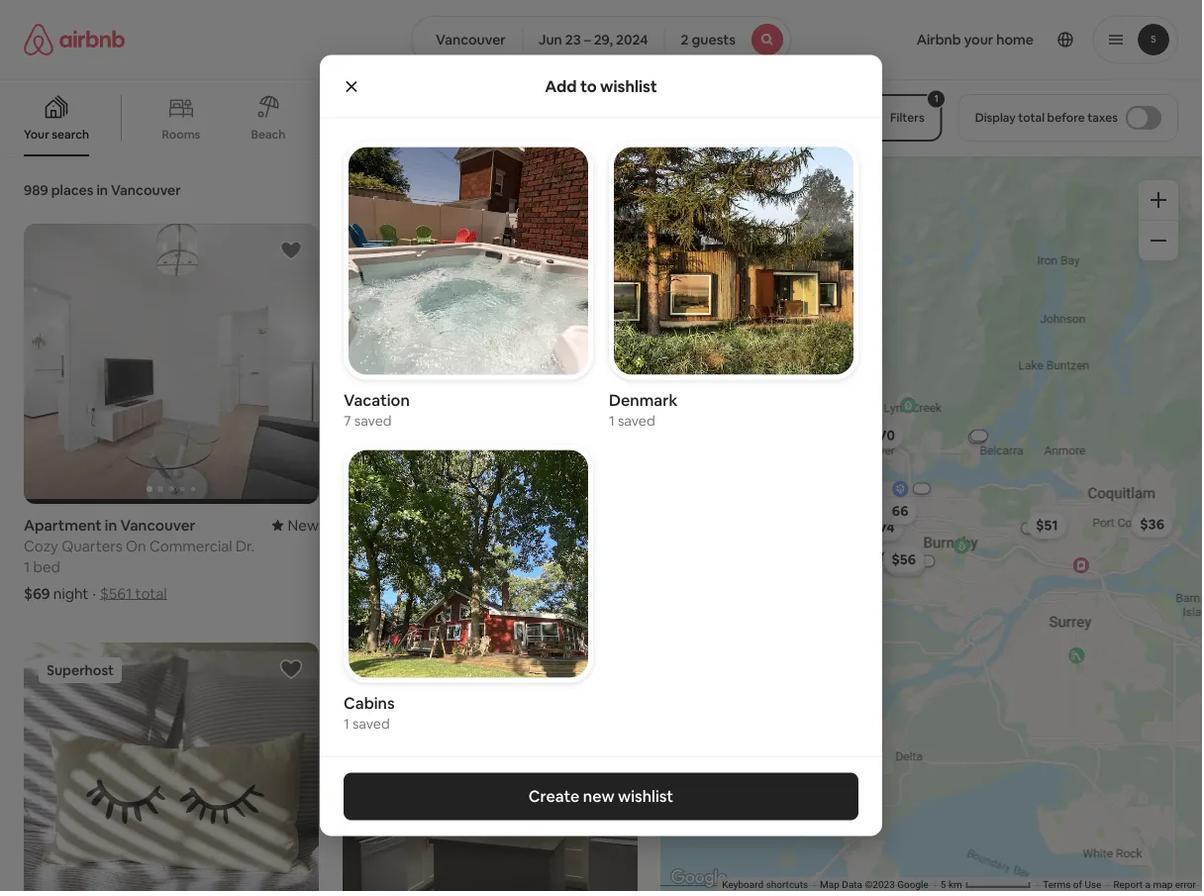 Task type: describe. For each thing, give the bounding box(es) containing it.
2 guests button
[[664, 16, 791, 63]]

display total before taxes
[[975, 110, 1118, 125]]

group containing amazing views
[[0, 79, 837, 156]]

(167)
[[601, 515, 637, 535]]

saved for cabins
[[352, 714, 390, 732]]

create new wishlist
[[529, 786, 673, 806]]

saved for denmark
[[618, 411, 655, 429]]

shortcuts
[[766, 879, 808, 891]]

keyboard shortcuts button
[[722, 878, 808, 891]]

$70 button
[[862, 421, 904, 449]]

vacation
[[344, 390, 410, 410]]

989
[[24, 181, 48, 199]]

suite
[[388, 515, 422, 535]]

use
[[1085, 879, 1102, 891]]

4.85
[[568, 515, 598, 535]]

jun 23 – 29, 2024 button
[[522, 16, 665, 63]]

search
[[52, 127, 89, 142]]

parks
[[607, 126, 638, 142]]

$88 button
[[864, 543, 907, 571]]

add
[[545, 76, 577, 96]]

guest suite in vancouver
[[342, 515, 516, 535]]

zoom in image
[[1151, 192, 1166, 208]]

1 inside "1 bed $66 night · $526 total"
[[342, 557, 349, 576]]

wishlist for vacation, 7 saved group
[[344, 142, 593, 429]]

4.85 out of 5 average rating,  167 reviews image
[[552, 515, 637, 535]]

add to wishlist
[[545, 76, 657, 96]]

zoom out image
[[1151, 233, 1166, 249]]

vancouver inside apartment in vancouver cozy quarters on commercial dr. 1 bed $69 night · $561 total
[[120, 515, 195, 535]]

add to wishlist: guest suite in north vancouver image
[[598, 657, 622, 681]]

report a map error link
[[1114, 879, 1196, 891]]

to
[[580, 76, 597, 96]]

terms of use link
[[1043, 879, 1102, 891]]

google
[[898, 879, 929, 891]]

29,
[[594, 31, 613, 49]]

taxes
[[1087, 110, 1118, 125]]

$561 total button
[[100, 584, 167, 603]]

google map
showing 28 stays. region
[[661, 156, 1202, 891]]

$66 inside '$69 $66'
[[884, 502, 909, 520]]

new
[[288, 515, 319, 535]]

5 km button
[[935, 877, 1037, 891]]

$74 button
[[863, 514, 904, 541]]

$69 button
[[849, 499, 892, 526]]

map
[[1153, 879, 1173, 891]]

5 km
[[941, 879, 965, 891]]

amazing for amazing pools
[[443, 127, 493, 142]]

display
[[975, 110, 1016, 125]]

2
[[681, 31, 689, 49]]

night inside apartment in vancouver cozy quarters on commercial dr. 1 bed $69 night · $561 total
[[53, 584, 89, 603]]

rooms
[[162, 127, 200, 142]]

$51
[[1036, 516, 1058, 534]]

denmark 1 saved
[[609, 390, 678, 429]]

error
[[1175, 879, 1196, 891]]

$69 $66
[[858, 502, 909, 521]]

keyboard
[[722, 879, 764, 891]]

map data ©2023 google
[[820, 879, 929, 891]]

amazing for amazing views
[[328, 126, 377, 142]]

on
[[126, 536, 146, 555]]

a
[[1145, 879, 1151, 891]]

cabins for cabins 1 saved
[[344, 693, 395, 713]]

jun 23 – 29, 2024
[[538, 31, 648, 49]]

guest
[[342, 515, 385, 535]]

dr.
[[236, 536, 254, 555]]

total inside button
[[1018, 110, 1045, 125]]

guests
[[692, 31, 736, 49]]

2024
[[616, 31, 648, 49]]

total inside apartment in vancouver cozy quarters on commercial dr. 1 bed $69 night · $561 total
[[135, 584, 167, 603]]

profile element
[[815, 0, 1178, 79]]

$74
[[871, 519, 895, 536]]

1 inside apartment in vancouver cozy quarters on commercial dr. 1 bed $69 night · $561 total
[[24, 557, 30, 576]]

$66 button
[[875, 497, 918, 525]]

quarters
[[62, 536, 123, 555]]

1 inside denmark 1 saved
[[609, 411, 615, 429]]

$66 inside "1 bed $66 night · $526 total"
[[342, 584, 369, 603]]

beach
[[251, 127, 286, 142]]

report a map error
[[1114, 879, 1196, 891]]

your search
[[24, 127, 89, 142]]

$51 button
[[1027, 511, 1067, 539]]

km
[[949, 879, 962, 891]]

7
[[344, 411, 351, 429]]

national parks
[[558, 126, 638, 142]]

vancouver down rooms
[[111, 181, 181, 199]]

new
[[583, 786, 615, 806]]

$526
[[419, 584, 453, 603]]

$36 button
[[1131, 510, 1174, 538]]

add to wishlist: guesthouse in north vancouver image
[[279, 657, 303, 681]]

new place to stay image
[[272, 515, 319, 535]]

apartment in vancouver cozy quarters on commercial dr. 1 bed $69 night · $561 total
[[24, 515, 254, 603]]

vacation 7 saved
[[344, 390, 410, 429]]

google image
[[666, 865, 731, 891]]

in for guest
[[425, 515, 438, 535]]

add to wishlist: guest suite in vancouver image
[[598, 239, 622, 262]]

$69 inside apartment in vancouver cozy quarters on commercial dr. 1 bed $69 night · $561 total
[[24, 584, 50, 603]]



Task type: locate. For each thing, give the bounding box(es) containing it.
1 horizontal spatial ·
[[411, 584, 415, 603]]

0 horizontal spatial night
[[53, 584, 89, 603]]

· inside "1 bed $66 night · $526 total"
[[411, 584, 415, 603]]

2 night from the left
[[372, 584, 407, 603]]

0 vertical spatial cabins
[[678, 127, 716, 142]]

in
[[96, 181, 108, 199], [105, 515, 117, 535], [425, 515, 438, 535]]

bed
[[33, 557, 60, 576], [352, 557, 379, 576]]

apartment
[[24, 515, 102, 535]]

skiing
[[768, 127, 801, 142]]

pools
[[495, 127, 526, 142]]

cabins inside wishlist for cabins, 1 saved group
[[344, 693, 395, 713]]

None search field
[[411, 16, 791, 63]]

$56
[[892, 550, 916, 568], [893, 553, 917, 571]]

1 · from the left
[[93, 584, 96, 603]]

display total before taxes button
[[958, 94, 1178, 142]]

0 vertical spatial $69
[[858, 504, 883, 521]]

saved inside denmark 1 saved
[[618, 411, 655, 429]]

vancouver inside button
[[436, 31, 506, 49]]

1 horizontal spatial $66
[[884, 502, 909, 520]]

cabins for cabins
[[678, 127, 716, 142]]

wishlist right the new
[[618, 786, 673, 806]]

2 bed from the left
[[352, 557, 379, 576]]

wishlist for cabins, 1 saved group
[[344, 445, 593, 732]]

wishlist for create new wishlist
[[618, 786, 673, 806]]

views
[[380, 126, 411, 142]]

none search field containing vancouver
[[411, 16, 791, 63]]

1 vertical spatial wishlist
[[618, 786, 673, 806]]

1 vertical spatial $69
[[24, 584, 50, 603]]

–
[[584, 31, 591, 49]]

· left $561
[[93, 584, 96, 603]]

total left before
[[1018, 110, 1045, 125]]

0 vertical spatial wishlist
[[600, 76, 657, 96]]

$66
[[884, 502, 909, 520], [342, 584, 369, 603]]

total inside "1 bed $66 night · $526 total"
[[456, 584, 488, 603]]

cabins 1 saved
[[344, 693, 395, 732]]

$88
[[873, 548, 898, 566]]

national
[[558, 126, 604, 142]]

1 horizontal spatial amazing
[[443, 127, 493, 142]]

jun
[[538, 31, 562, 49]]

$69 inside '$69 $66'
[[858, 504, 883, 521]]

cozy
[[24, 536, 58, 555]]

0 horizontal spatial ·
[[93, 584, 96, 603]]

before
[[1047, 110, 1085, 125]]

saved
[[354, 411, 392, 429], [618, 411, 655, 429], [352, 714, 390, 732]]

©2023
[[865, 879, 895, 891]]

$526 total button
[[419, 584, 488, 603]]

total right the $526
[[456, 584, 488, 603]]

$561
[[100, 584, 132, 603]]

wishlist
[[600, 76, 657, 96], [618, 786, 673, 806]]

terms of use
[[1043, 879, 1102, 891]]

night inside "1 bed $66 night · $526 total"
[[372, 584, 407, 603]]

places
[[51, 181, 93, 199]]

0 horizontal spatial $69
[[24, 584, 50, 603]]

1 vertical spatial $66
[[342, 584, 369, 603]]

0 horizontal spatial $66
[[342, 584, 369, 603]]

wishlist for add to wishlist
[[600, 76, 657, 96]]

saved inside cabins 1 saved
[[352, 714, 390, 732]]

1 vertical spatial cabins
[[344, 693, 395, 713]]

$56 button
[[883, 545, 925, 573], [884, 549, 926, 576]]

2 · from the left
[[411, 584, 415, 603]]

wishlist inside button
[[618, 786, 673, 806]]

2 guests
[[681, 31, 736, 49]]

0 horizontal spatial total
[[135, 584, 167, 603]]

commercial
[[149, 536, 232, 555]]

group
[[0, 79, 837, 156], [24, 224, 319, 504], [342, 224, 637, 504], [24, 643, 319, 891], [342, 643, 637, 891]]

1 night from the left
[[53, 584, 89, 603]]

in up the "quarters"
[[105, 515, 117, 535]]

$70
[[871, 426, 895, 444]]

4.85 (167)
[[568, 515, 637, 535]]

0 horizontal spatial amazing
[[328, 126, 377, 142]]

vancouver up $526 total button
[[441, 515, 516, 535]]

saved for vacation
[[354, 411, 392, 429]]

total
[[1018, 110, 1045, 125], [135, 584, 167, 603], [456, 584, 488, 603]]

1 inside cabins 1 saved
[[344, 714, 349, 732]]

$36
[[1140, 515, 1165, 533]]

night
[[53, 584, 89, 603], [372, 584, 407, 603]]

map
[[820, 879, 840, 891]]

your
[[24, 127, 49, 142]]

1 bed $66 night · $526 total
[[342, 557, 488, 603]]

bed inside "1 bed $66 night · $526 total"
[[352, 557, 379, 576]]

amazing pools
[[443, 127, 526, 142]]

989 places in vancouver
[[24, 181, 181, 199]]

add to wishlist: apartment in vancouver image
[[279, 239, 303, 262]]

1 horizontal spatial total
[[456, 584, 488, 603]]

add to wishlist dialog
[[320, 55, 882, 836]]

in for 989
[[96, 181, 108, 199]]

vancouver left jun
[[436, 31, 506, 49]]

wishlist for denmark, 1 saved group
[[609, 142, 858, 429]]

bed down cozy
[[33, 557, 60, 576]]

data
[[842, 879, 863, 891]]

saved inside vacation 7 saved
[[354, 411, 392, 429]]

23
[[565, 31, 581, 49]]

2 horizontal spatial total
[[1018, 110, 1045, 125]]

1 horizontal spatial bed
[[352, 557, 379, 576]]

0 vertical spatial $66
[[884, 502, 909, 520]]

create new wishlist button
[[344, 773, 858, 820]]

night left $561
[[53, 584, 89, 603]]

of
[[1073, 879, 1082, 891]]

1 horizontal spatial night
[[372, 584, 407, 603]]

· left the $526
[[411, 584, 415, 603]]

1 horizontal spatial $69
[[858, 504, 883, 521]]

total right $561
[[135, 584, 167, 603]]

amazing left pools
[[443, 127, 493, 142]]

0 horizontal spatial cabins
[[344, 693, 395, 713]]

in inside apartment in vancouver cozy quarters on commercial dr. 1 bed $69 night · $561 total
[[105, 515, 117, 535]]

in right "suite"
[[425, 515, 438, 535]]

night left the $526
[[372, 584, 407, 603]]

· inside apartment in vancouver cozy quarters on commercial dr. 1 bed $69 night · $561 total
[[93, 584, 96, 603]]

terms
[[1043, 879, 1071, 891]]

vancouver button
[[411, 16, 523, 63]]

report
[[1114, 879, 1143, 891]]

in right places
[[96, 181, 108, 199]]

·
[[93, 584, 96, 603], [411, 584, 415, 603]]

vancouver
[[436, 31, 506, 49], [111, 181, 181, 199], [120, 515, 195, 535], [441, 515, 516, 535]]

$69
[[858, 504, 883, 521], [24, 584, 50, 603]]

denmark
[[609, 390, 678, 410]]

vancouver up on at bottom left
[[120, 515, 195, 535]]

1 horizontal spatial cabins
[[678, 127, 716, 142]]

amazing left the views
[[328, 126, 377, 142]]

bed inside apartment in vancouver cozy quarters on commercial dr. 1 bed $69 night · $561 total
[[33, 557, 60, 576]]

0 horizontal spatial bed
[[33, 557, 60, 576]]

5
[[941, 879, 946, 891]]

1 bed from the left
[[33, 557, 60, 576]]

wishlist right to
[[600, 76, 657, 96]]

keyboard shortcuts
[[722, 879, 808, 891]]

create
[[529, 786, 580, 806]]

bed down guest
[[352, 557, 379, 576]]

amazing views
[[328, 126, 411, 142]]



Task type: vqa. For each thing, say whether or not it's contained in the screenshot.
The View
no



